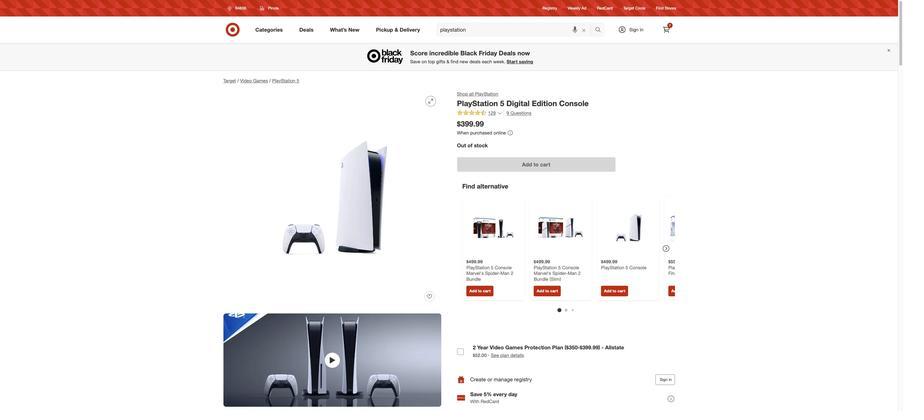 Task type: vqa. For each thing, say whether or not it's contained in the screenshot.
the Starbucks
no



Task type: describe. For each thing, give the bounding box(es) containing it.
7
[[670, 23, 671, 27]]

console inside shop all playstation playstation 5 digital edition console
[[560, 99, 589, 108]]

bundle inside $559.99 playstation 5 console final fantasy xvi bundle
[[705, 271, 720, 276]]

friday
[[479, 49, 498, 57]]

categories
[[256, 26, 283, 33]]

video for year
[[490, 345, 504, 351]]

target / video games / playstation 5
[[223, 78, 299, 84]]

find for find alternative
[[463, 183, 475, 190]]

$559.99 playstation 5 console final fantasy xvi bundle
[[669, 259, 720, 276]]

create or manage registry
[[471, 377, 532, 384]]

score incredible black friday deals now save on top gifts & find new deals each week. start saving
[[411, 49, 534, 64]]

with
[[471, 399, 480, 405]]

black
[[461, 49, 478, 57]]

weekly ad
[[568, 6, 587, 11]]

9
[[507, 110, 510, 116]]

top
[[428, 59, 435, 64]]

pickup & delivery link
[[371, 22, 429, 37]]

playstation 5 digital edition console, 1 of 8 image
[[223, 91, 442, 309]]

shop all playstation playstation 5 digital edition console
[[457, 91, 589, 108]]

94806
[[235, 6, 246, 11]]

add for $499.99 playstation 5 console marvel's spider-man 2 bundle (slim)
[[537, 289, 544, 294]]

add to cart button for $499.99 playstation 5 console marvel's spider-man 2 bundle
[[467, 286, 494, 297]]

when
[[457, 130, 469, 136]]

delivery
[[400, 26, 420, 33]]

0 horizontal spatial sign in
[[630, 27, 644, 32]]

$499.99 for $499.99 playstation 5 console marvel's spider-man 2 bundle (slim)
[[534, 259, 550, 265]]

$499.99 playstation 5 console marvel's spider-man 2 bundle (slim)
[[534, 259, 581, 282]]

pinole
[[268, 6, 279, 11]]

shop
[[457, 91, 468, 97]]

find stores link
[[657, 5, 677, 11]]

$499.99 playstation 5 console marvel's spider-man 2 bundle
[[467, 259, 514, 282]]

circle
[[636, 6, 646, 11]]

year
[[478, 345, 489, 351]]

save 5% every day with redcard
[[471, 392, 518, 405]]

deals link
[[294, 22, 322, 37]]

add to cart for $499.99 playstation 5 console marvel's spider-man 2 bundle (slim)
[[537, 289, 558, 294]]

$559.99
[[669, 259, 685, 265]]

new
[[460, 59, 469, 64]]

purchased
[[471, 130, 493, 136]]

pickup
[[376, 26, 393, 33]]

94806 button
[[223, 2, 253, 14]]

find stores
[[657, 6, 677, 11]]

5 for $499.99 playstation 5 console marvel's spider-man 2 bundle (slim)
[[559, 265, 561, 271]]

to for $499.99 playstation 5 console marvel's spider-man 2 bundle
[[478, 289, 482, 294]]

gifts
[[437, 59, 446, 64]]

all
[[470, 91, 474, 97]]

2 inside the 2 year video games protection plan ($350-$399.99) - allstate $52.00 · see plan details
[[473, 345, 476, 351]]

start
[[507, 59, 518, 64]]

ad
[[582, 6, 587, 11]]

plan
[[501, 353, 510, 359]]

save inside save 5% every day with redcard
[[471, 392, 483, 398]]

-
[[602, 345, 604, 351]]

now
[[518, 49, 530, 57]]

final
[[669, 271, 678, 276]]

7 link
[[660, 22, 674, 37]]

deals inside 'score incredible black friday deals now save on top gifts & find new deals each week. start saving'
[[499, 49, 516, 57]]

bundle for playstation 5 console marvel's spider-man 2 bundle
[[467, 277, 481, 282]]

target for target circle
[[624, 6, 635, 11]]

add for $499.99 playstation 5 console
[[604, 289, 612, 294]]

in inside button
[[669, 378, 672, 383]]

2 year video games protection plan ($350-$399.99) - allstate $52.00 · see plan details
[[473, 345, 625, 359]]

week.
[[494, 59, 506, 64]]

playstation 5 console image
[[601, 201, 656, 255]]

marvel's for playstation 5 console marvel's spider-man 2 bundle
[[467, 271, 484, 276]]

out of stock
[[457, 142, 488, 149]]

when purchased online
[[457, 130, 506, 136]]

every
[[494, 392, 507, 398]]

playstation 5 console final fantasy xvi bundle image
[[669, 201, 723, 255]]

protection
[[525, 345, 551, 351]]

find for find stores
[[657, 6, 664, 11]]

add to cart button for $499.99 playstation 5 console
[[601, 286, 629, 297]]

playstation 5 console marvel's spider-man 2 bundle image
[[467, 201, 521, 255]]

alternative
[[477, 183, 509, 190]]

each
[[482, 59, 492, 64]]

weekly ad link
[[568, 5, 587, 11]]

pickup & delivery
[[376, 26, 420, 33]]

categories link
[[250, 22, 291, 37]]

registry
[[543, 6, 558, 11]]

search
[[592, 27, 608, 34]]

stock
[[474, 142, 488, 149]]

registry link
[[543, 5, 558, 11]]

xvi
[[697, 271, 704, 276]]

what's new link
[[325, 22, 368, 37]]

0 vertical spatial sign
[[630, 27, 639, 32]]

playstation inside $559.99 playstation 5 console final fantasy xvi bundle
[[669, 265, 692, 271]]

saving
[[519, 59, 534, 64]]

registry
[[515, 377, 532, 384]]

digital
[[507, 99, 530, 108]]

playstation 5 link
[[272, 78, 299, 84]]

out
[[457, 142, 466, 149]]

add to cart for $499.99 playstation 5 console
[[604, 289, 626, 294]]

2 / from the left
[[269, 78, 271, 84]]

sign in inside button
[[660, 378, 672, 383]]

What can we help you find? suggestions appear below search field
[[437, 22, 597, 37]]

stores
[[665, 6, 677, 11]]

console for $499.99 playstation 5 console marvel's spider-man 2 bundle
[[495, 265, 512, 271]]

cart for $499.99 playstation 5 console
[[618, 289, 626, 294]]

console for $499.99 playstation 5 console
[[630, 265, 647, 271]]

playstation inside $499.99 playstation 5 console marvel's spider-man 2 bundle (slim)
[[534, 265, 557, 271]]

add to cart button for $499.99 playstation 5 console marvel's spider-man 2 bundle (slim)
[[534, 286, 561, 297]]

add to cart for $499.99 playstation 5 console marvel's spider-man 2 bundle
[[470, 289, 491, 294]]

man for playstation 5 console marvel's spider-man 2 bundle (slim)
[[568, 271, 577, 276]]

(slim)
[[550, 277, 561, 282]]



Task type: locate. For each thing, give the bounding box(es) containing it.
target left video games link
[[223, 78, 236, 84]]

sign inside button
[[660, 378, 668, 383]]

marvel's inside $499.99 playstation 5 console marvel's spider-man 2 bundle
[[467, 271, 484, 276]]

($350-
[[565, 345, 580, 351]]

0 horizontal spatial in
[[640, 27, 644, 32]]

online
[[494, 130, 506, 136]]

1 horizontal spatial find
[[657, 6, 664, 11]]

0 vertical spatial video
[[240, 78, 252, 84]]

1 horizontal spatial deals
[[499, 49, 516, 57]]

questions
[[511, 110, 532, 116]]

see plan details button
[[491, 353, 524, 359]]

0 vertical spatial &
[[395, 26, 399, 33]]

in
[[640, 27, 644, 32], [669, 378, 672, 383]]

5 inside $499.99 playstation 5 console marvel's spider-man 2 bundle
[[491, 265, 494, 271]]

deals left what's
[[300, 26, 314, 33]]

1 vertical spatial games
[[506, 345, 523, 351]]

cart for $499.99 playstation 5 console marvel's spider-man 2 bundle
[[483, 289, 491, 294]]

$399.99)
[[580, 345, 601, 351]]

allstate
[[606, 345, 625, 351]]

1 horizontal spatial 2
[[511, 271, 514, 276]]

redcard
[[597, 6, 613, 11], [481, 399, 500, 405]]

bundle inside $499.99 playstation 5 console marvel's spider-man 2 bundle
[[467, 277, 481, 282]]

0 vertical spatial in
[[640, 27, 644, 32]]

$499.99 for $499.99 playstation 5 console
[[601, 259, 618, 265]]

0 horizontal spatial bundle
[[467, 277, 481, 282]]

man inside $499.99 playstation 5 console marvel's spider-man 2 bundle (slim)
[[568, 271, 577, 276]]

/ left playstation 5 link
[[269, 78, 271, 84]]

games inside the 2 year video games protection plan ($350-$399.99) - allstate $52.00 · see plan details
[[506, 345, 523, 351]]

redcard down 5%
[[481, 399, 500, 405]]

console inside $499.99 playstation 5 console marvel's spider-man 2 bundle (slim)
[[562, 265, 580, 271]]

target left circle
[[624, 6, 635, 11]]

0 vertical spatial games
[[253, 78, 268, 84]]

target
[[624, 6, 635, 11], [223, 78, 236, 84]]

man for playstation 5 console marvel's spider-man 2 bundle
[[501, 271, 510, 276]]

sign in link
[[613, 22, 654, 37]]

2 horizontal spatial bundle
[[705, 271, 720, 276]]

1 vertical spatial redcard
[[481, 399, 500, 405]]

add for $499.99 playstation 5 console marvel's spider-man 2 bundle
[[470, 289, 477, 294]]

score
[[411, 49, 428, 57]]

5 inside shop all playstation playstation 5 digital edition console
[[500, 99, 505, 108]]

redcard link
[[597, 5, 613, 11]]

2 inside $499.99 playstation 5 console marvel's spider-man 2 bundle
[[511, 271, 514, 276]]

edition
[[532, 99, 557, 108]]

$499.99 inside the $499.99 playstation 5 console
[[601, 259, 618, 265]]

details
[[511, 353, 524, 359]]

video for /
[[240, 78, 252, 84]]

1 marvel's from the left
[[467, 271, 484, 276]]

bundle inside $499.99 playstation 5 console marvel's spider-man 2 bundle (slim)
[[534, 277, 549, 282]]

target circle link
[[624, 5, 646, 11]]

5 inside $559.99 playstation 5 console final fantasy xvi bundle
[[693, 265, 696, 271]]

find
[[657, 6, 664, 11], [463, 183, 475, 190]]

bundle
[[705, 271, 720, 276], [467, 277, 481, 282], [534, 277, 549, 282]]

marvel's
[[467, 271, 484, 276], [534, 271, 551, 276]]

image gallery element
[[223, 91, 442, 412]]

console inside the $499.99 playstation 5 console
[[630, 265, 647, 271]]

day
[[509, 392, 518, 398]]

console for $499.99 playstation 5 console marvel's spider-man 2 bundle (slim)
[[562, 265, 580, 271]]

1 vertical spatial video
[[490, 345, 504, 351]]

what's
[[330, 26, 347, 33]]

$499.99 inside $499.99 playstation 5 console marvel's spider-man 2 bundle (slim)
[[534, 259, 550, 265]]

add to cart
[[522, 162, 551, 168], [470, 289, 491, 294], [537, 289, 558, 294], [604, 289, 626, 294]]

0 horizontal spatial man
[[501, 271, 510, 276]]

playstation 5 console marvel's spider-man 2 bundle (slim) image
[[534, 201, 588, 255]]

1 horizontal spatial sign in
[[660, 378, 672, 383]]

man
[[501, 271, 510, 276], [568, 271, 577, 276]]

1 horizontal spatial /
[[269, 78, 271, 84]]

0 horizontal spatial 2
[[473, 345, 476, 351]]

2 horizontal spatial 2
[[578, 271, 581, 276]]

$52.00
[[473, 353, 487, 359]]

1 horizontal spatial games
[[506, 345, 523, 351]]

find alternative
[[463, 183, 509, 190]]

1 horizontal spatial in
[[669, 378, 672, 383]]

1 vertical spatial deals
[[499, 49, 516, 57]]

1 horizontal spatial video
[[490, 345, 504, 351]]

add
[[522, 162, 533, 168], [470, 289, 477, 294], [537, 289, 544, 294], [604, 289, 612, 294]]

video right target link
[[240, 78, 252, 84]]

cart for $499.99 playstation 5 console marvel's spider-man 2 bundle (slim)
[[551, 289, 558, 294]]

2 for $499.99 playstation 5 console marvel's spider-man 2 bundle
[[511, 271, 514, 276]]

save inside 'score incredible black friday deals now save on top gifts & find new deals each week. start saving'
[[411, 59, 421, 64]]

target for target / video games / playstation 5
[[223, 78, 236, 84]]

1 vertical spatial sign
[[660, 378, 668, 383]]

or
[[488, 377, 493, 384]]

1 vertical spatial find
[[463, 183, 475, 190]]

games up details
[[506, 345, 523, 351]]

spider- for $499.99 playstation 5 console marvel's spider-man 2 bundle
[[485, 271, 501, 276]]

deals
[[300, 26, 314, 33], [499, 49, 516, 57]]

what's new
[[330, 26, 360, 33]]

find left alternative
[[463, 183, 475, 190]]

1 horizontal spatial bundle
[[534, 277, 549, 282]]

games for /
[[253, 78, 268, 84]]

& right pickup
[[395, 26, 399, 33]]

to
[[534, 162, 539, 168], [478, 289, 482, 294], [546, 289, 549, 294], [613, 289, 617, 294]]

new
[[349, 26, 360, 33]]

2 marvel's from the left
[[534, 271, 551, 276]]

0 horizontal spatial /
[[237, 78, 239, 84]]

games for protection
[[506, 345, 523, 351]]

playstation 5 digital edition console, 2 of 8, play video image
[[223, 314, 442, 408]]

1 horizontal spatial save
[[471, 392, 483, 398]]

5 inside the $499.99 playstation 5 console
[[626, 265, 629, 271]]

find
[[451, 59, 459, 64]]

$499.99 playstation 5 console
[[601, 259, 647, 271]]

1 vertical spatial sign in
[[660, 378, 672, 383]]

0 vertical spatial target
[[624, 6, 635, 11]]

5
[[297, 78, 299, 84], [500, 99, 505, 108], [491, 265, 494, 271], [559, 265, 561, 271], [626, 265, 629, 271], [693, 265, 696, 271]]

0 horizontal spatial &
[[395, 26, 399, 33]]

1 $499.99 from the left
[[467, 259, 483, 265]]

1 horizontal spatial sign
[[660, 378, 668, 383]]

deals
[[470, 59, 481, 64]]

0 horizontal spatial deals
[[300, 26, 314, 33]]

redcard inside save 5% every day with redcard
[[481, 399, 500, 405]]

2
[[511, 271, 514, 276], [578, 271, 581, 276], [473, 345, 476, 351]]

·
[[488, 352, 490, 359]]

create
[[471, 377, 486, 384]]

to for $499.99 playstation 5 console
[[613, 289, 617, 294]]

0 vertical spatial deals
[[300, 26, 314, 33]]

1 horizontal spatial &
[[447, 59, 450, 64]]

plan
[[553, 345, 564, 351]]

5 for $499.99 playstation 5 console marvel's spider-man 2 bundle
[[491, 265, 494, 271]]

spider- inside $499.99 playstation 5 console marvel's spider-man 2 bundle
[[485, 271, 501, 276]]

1 horizontal spatial spider-
[[553, 271, 568, 276]]

None checkbox
[[457, 349, 464, 356]]

1 vertical spatial &
[[447, 59, 450, 64]]

1 vertical spatial target
[[223, 78, 236, 84]]

1 horizontal spatial target
[[624, 6, 635, 11]]

0 vertical spatial redcard
[[597, 6, 613, 11]]

sign
[[630, 27, 639, 32], [660, 378, 668, 383]]

3 $499.99 from the left
[[601, 259, 618, 265]]

0 horizontal spatial redcard
[[481, 399, 500, 405]]

/ right target link
[[237, 78, 239, 84]]

0 vertical spatial find
[[657, 6, 664, 11]]

0 horizontal spatial marvel's
[[467, 271, 484, 276]]

sign in button
[[656, 375, 675, 386]]

0 horizontal spatial games
[[253, 78, 268, 84]]

sign in
[[630, 27, 644, 32], [660, 378, 672, 383]]

fantasy
[[680, 271, 696, 276]]

1 horizontal spatial man
[[568, 271, 577, 276]]

1 vertical spatial in
[[669, 378, 672, 383]]

0 horizontal spatial video
[[240, 78, 252, 84]]

target circle
[[624, 6, 646, 11]]

1 / from the left
[[237, 78, 239, 84]]

9 questions link
[[504, 110, 532, 117]]

weekly
[[568, 6, 581, 11]]

5%
[[484, 392, 492, 398]]

save
[[411, 59, 421, 64], [471, 392, 483, 398]]

playstation inside the $499.99 playstation 5 console
[[601, 265, 625, 271]]

save left on
[[411, 59, 421, 64]]

/
[[237, 78, 239, 84], [269, 78, 271, 84]]

5 for $559.99 playstation 5 console final fantasy xvi bundle
[[693, 265, 696, 271]]

2 for $499.99 playstation 5 console marvel's spider-man 2 bundle (slim)
[[578, 271, 581, 276]]

save up the with
[[471, 392, 483, 398]]

video games link
[[240, 78, 268, 84]]

0 horizontal spatial sign
[[630, 27, 639, 32]]

manage
[[494, 377, 513, 384]]

bundle for playstation 5 console marvel's spider-man 2 bundle (slim)
[[534, 277, 549, 282]]

man inside $499.99 playstation 5 console marvel's spider-man 2 bundle
[[501, 271, 510, 276]]

$499.99 inside $499.99 playstation 5 console marvel's spider-man 2 bundle
[[467, 259, 483, 265]]

& left find
[[447, 59, 450, 64]]

129
[[488, 110, 496, 116]]

console for $559.99 playstation 5 console final fantasy xvi bundle
[[697, 265, 714, 271]]

$499.99 for $499.99 playstation 5 console marvel's spider-man 2 bundle
[[467, 259, 483, 265]]

0 horizontal spatial spider-
[[485, 271, 501, 276]]

marvel's for playstation 5 console marvel's spider-man 2 bundle (slim)
[[534, 271, 551, 276]]

redcard right ad
[[597, 6, 613, 11]]

129 link
[[457, 110, 503, 118]]

& inside pickup & delivery link
[[395, 26, 399, 33]]

playstation inside $499.99 playstation 5 console marvel's spider-man 2 bundle
[[467, 265, 490, 271]]

$399.99
[[457, 119, 484, 128]]

2 $499.99 from the left
[[534, 259, 550, 265]]

find left stores at the right
[[657, 6, 664, 11]]

2 man from the left
[[568, 271, 577, 276]]

to for $499.99 playstation 5 console marvel's spider-man 2 bundle (slim)
[[546, 289, 549, 294]]

1 spider- from the left
[[485, 271, 501, 276]]

spider- for $499.99 playstation 5 console marvel's spider-man 2 bundle (slim)
[[553, 271, 568, 276]]

1 horizontal spatial $499.99
[[534, 259, 550, 265]]

marvel's inside $499.99 playstation 5 console marvel's spider-man 2 bundle (slim)
[[534, 271, 551, 276]]

console inside $559.99 playstation 5 console final fantasy xvi bundle
[[697, 265, 714, 271]]

0 vertical spatial save
[[411, 59, 421, 64]]

& inside 'score incredible black friday deals now save on top gifts & find new deals each week. start saving'
[[447, 59, 450, 64]]

spider- inside $499.99 playstation 5 console marvel's spider-man 2 bundle (slim)
[[553, 271, 568, 276]]

video up see
[[490, 345, 504, 351]]

target link
[[223, 78, 236, 84]]

pinole button
[[256, 2, 283, 14]]

games left playstation 5 link
[[253, 78, 268, 84]]

0 horizontal spatial save
[[411, 59, 421, 64]]

5 for $499.99 playstation 5 console
[[626, 265, 629, 271]]

games
[[253, 78, 268, 84], [506, 345, 523, 351]]

1 horizontal spatial redcard
[[597, 6, 613, 11]]

5 inside $499.99 playstation 5 console marvel's spider-man 2 bundle (slim)
[[559, 265, 561, 271]]

search button
[[592, 22, 608, 38]]

2 inside $499.99 playstation 5 console marvel's spider-man 2 bundle (slim)
[[578, 271, 581, 276]]

2 horizontal spatial $499.99
[[601, 259, 618, 265]]

0 horizontal spatial $499.99
[[467, 259, 483, 265]]

1 horizontal spatial marvel's
[[534, 271, 551, 276]]

on
[[422, 59, 427, 64]]

1 man from the left
[[501, 271, 510, 276]]

video inside the 2 year video games protection plan ($350-$399.99) - allstate $52.00 · see plan details
[[490, 345, 504, 351]]

$499.99
[[467, 259, 483, 265], [534, 259, 550, 265], [601, 259, 618, 265]]

deals up start
[[499, 49, 516, 57]]

0 horizontal spatial find
[[463, 183, 475, 190]]

incredible
[[430, 49, 459, 57]]

console inside $499.99 playstation 5 console marvel's spider-man 2 bundle
[[495, 265, 512, 271]]

2 spider- from the left
[[553, 271, 568, 276]]

0 horizontal spatial target
[[223, 78, 236, 84]]

0 vertical spatial sign in
[[630, 27, 644, 32]]

of
[[468, 142, 473, 149]]

console
[[560, 99, 589, 108], [495, 265, 512, 271], [562, 265, 580, 271], [630, 265, 647, 271], [697, 265, 714, 271]]

1 vertical spatial save
[[471, 392, 483, 398]]



